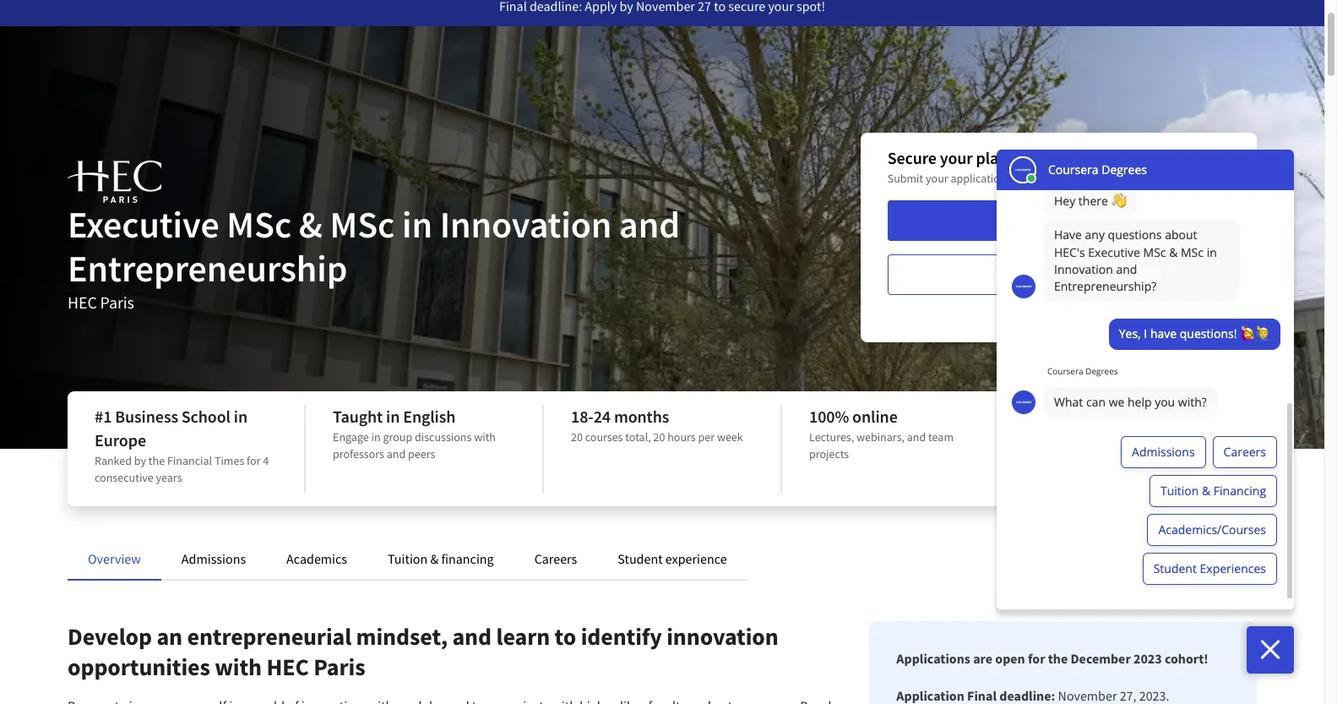 Task type: vqa. For each thing, say whether or not it's contained in the screenshot.
the bottom the your
yes



Task type: describe. For each thing, give the bounding box(es) containing it.
request info button
[[888, 254, 1231, 295]]

about
[[1078, 453, 1108, 468]]

peers
[[408, 446, 436, 461]]

secure
[[888, 147, 937, 168]]

executive
[[68, 201, 219, 248]]

identify
[[581, 621, 662, 652]]

per
[[699, 429, 715, 445]]

careers
[[535, 550, 577, 567]]

week
[[717, 429, 743, 445]]

27,
[[1098, 171, 1113, 186]]

100% online lectures, webinars, and team projects
[[810, 406, 954, 461]]

are
[[974, 650, 993, 667]]

years
[[156, 470, 182, 485]]

#1 business school in europe ranked by the financial times for 4 consecutive years
[[95, 406, 269, 485]]

now
[[1065, 212, 1090, 229]]

paris inside develop an entrepreneurial mindset, and learn to identify innovation opportunities with hec paris
[[314, 652, 366, 682]]

academics
[[287, 550, 347, 567]]

develop
[[68, 621, 152, 652]]

business
[[115, 406, 178, 427]]

taught in english engage in group discussions with professors and peers
[[333, 406, 496, 461]]

webinars,
[[857, 429, 905, 445]]

hours
[[668, 429, 696, 445]]

admissions
[[182, 550, 246, 567]]

1 vertical spatial for
[[1028, 650, 1046, 667]]

options
[[1181, 453, 1219, 468]]

mindset,
[[356, 621, 448, 652]]

place
[[977, 147, 1015, 168]]

22,950-24,950 euro total cost learn about your payment options
[[1048, 406, 1222, 468]]

euro
[[1152, 406, 1185, 427]]

europe
[[95, 429, 146, 450]]

develop an entrepreneurial mindset, and learn to identify innovation opportunities with hec paris
[[68, 621, 779, 682]]

months
[[614, 406, 670, 427]]

24
[[594, 406, 611, 427]]

gain
[[1049, 147, 1080, 168]]

secure your place and gain early course access! submit your application before november 27, 2023.
[[888, 147, 1225, 186]]

experience
[[666, 550, 727, 567]]

& inside 'executive msc & msc in innovation and entrepreneurship hec paris'
[[299, 201, 323, 248]]

taught
[[333, 406, 383, 427]]

overview link
[[88, 550, 141, 567]]

by
[[134, 453, 146, 468]]

with inside develop an entrepreneurial mindset, and learn to identify innovation opportunities with hec paris
[[215, 652, 262, 682]]

professors
[[333, 446, 385, 461]]

an
[[157, 621, 183, 652]]

applications
[[897, 650, 971, 667]]

december
[[1071, 650, 1131, 667]]

info
[[1073, 266, 1096, 283]]

100%
[[810, 406, 850, 427]]

the inside "#1 business school in europe ranked by the financial times for 4 consecutive years"
[[149, 453, 165, 468]]

school
[[182, 406, 231, 427]]

cost
[[1048, 429, 1077, 450]]

team
[[929, 429, 954, 445]]

group
[[383, 429, 413, 445]]

entrepreneurship
[[68, 245, 348, 292]]

early
[[1083, 147, 1119, 168]]

and inside develop an entrepreneurial mindset, and learn to identify innovation opportunities with hec paris
[[453, 621, 492, 652]]

#1
[[95, 406, 112, 427]]

1 horizontal spatial &
[[431, 550, 439, 567]]

learn
[[1048, 453, 1076, 468]]

total,
[[626, 429, 651, 445]]

access!
[[1173, 147, 1225, 168]]

to
[[555, 621, 577, 652]]

tuition & financing
[[388, 550, 494, 567]]

18-
[[571, 406, 594, 427]]

and inside 'executive msc & msc in innovation and entrepreneurship hec paris'
[[620, 201, 680, 248]]

engage
[[333, 429, 369, 445]]

and inside "taught in english engage in group discussions with professors and peers"
[[387, 446, 406, 461]]



Task type: locate. For each thing, give the bounding box(es) containing it.
academics link
[[287, 550, 347, 567]]

november
[[1044, 171, 1095, 186]]

in
[[402, 201, 433, 248], [234, 406, 248, 427], [386, 406, 400, 427], [371, 429, 381, 445]]

0 horizontal spatial paris
[[100, 292, 134, 313]]

apply now
[[1028, 212, 1090, 229]]

0 vertical spatial the
[[149, 453, 165, 468]]

paris inside 'executive msc & msc in innovation and entrepreneurship hec paris'
[[100, 292, 134, 313]]

1 horizontal spatial the
[[1049, 650, 1068, 667]]

with inside "taught in english engage in group discussions with professors and peers"
[[474, 429, 496, 445]]

20
[[571, 429, 583, 445], [654, 429, 666, 445]]

submit
[[888, 171, 924, 186]]

total
[[1188, 406, 1222, 427]]

2 vertical spatial your
[[1110, 453, 1132, 468]]

and inside 100% online lectures, webinars, and team projects
[[907, 429, 926, 445]]

&
[[299, 201, 323, 248], [431, 550, 439, 567]]

student
[[618, 550, 663, 567]]

for inside "#1 business school in europe ranked by the financial times for 4 consecutive years"
[[247, 453, 261, 468]]

2 msc from the left
[[330, 201, 395, 248]]

discussions
[[415, 429, 472, 445]]

1 horizontal spatial msc
[[330, 201, 395, 248]]

english
[[403, 406, 456, 427]]

apply now button
[[888, 200, 1231, 241]]

your up application
[[940, 147, 973, 168]]

0 vertical spatial hec
[[68, 292, 97, 313]]

open
[[996, 650, 1026, 667]]

your
[[940, 147, 973, 168], [926, 171, 949, 186], [1110, 453, 1132, 468]]

1 20 from the left
[[571, 429, 583, 445]]

projects
[[810, 446, 850, 461]]

request
[[1022, 266, 1070, 283]]

entrepreneurial
[[187, 621, 352, 652]]

1 horizontal spatial for
[[1028, 650, 1046, 667]]

msc
[[227, 201, 292, 248], [330, 201, 395, 248]]

0 horizontal spatial with
[[215, 652, 262, 682]]

1 msc from the left
[[227, 201, 292, 248]]

1 vertical spatial with
[[215, 652, 262, 682]]

tuition & financing link
[[388, 550, 494, 567]]

your right "submit"
[[926, 171, 949, 186]]

20 down 18- at the left bottom
[[571, 429, 583, 445]]

tuition
[[388, 550, 428, 567]]

course
[[1122, 147, 1170, 168]]

opportunities
[[68, 652, 210, 682]]

1 vertical spatial paris
[[314, 652, 366, 682]]

with
[[474, 429, 496, 445], [215, 652, 262, 682]]

student experience link
[[618, 550, 727, 567]]

0 horizontal spatial hec
[[68, 292, 97, 313]]

financial
[[167, 453, 212, 468]]

0 vertical spatial your
[[940, 147, 973, 168]]

with right "discussions"
[[474, 429, 496, 445]]

hec paris logo image
[[68, 161, 161, 203]]

0 horizontal spatial for
[[247, 453, 261, 468]]

overview
[[88, 550, 141, 567]]

with right an
[[215, 652, 262, 682]]

innovation
[[667, 621, 779, 652]]

your inside 22,950-24,950 euro total cost learn about your payment options
[[1110, 453, 1132, 468]]

learn about your payment options link
[[1048, 453, 1219, 468]]

0 horizontal spatial 20
[[571, 429, 583, 445]]

paris
[[100, 292, 134, 313], [314, 652, 366, 682]]

hec inside 'executive msc & msc in innovation and entrepreneurship hec paris'
[[68, 292, 97, 313]]

and inside secure your place and gain early course access! submit your application before november 27, 2023.
[[1018, 147, 1046, 168]]

for right open at the right of page
[[1028, 650, 1046, 667]]

1 horizontal spatial paris
[[314, 652, 366, 682]]

22,950-
[[1048, 406, 1101, 427]]

0 horizontal spatial &
[[299, 201, 323, 248]]

0 horizontal spatial msc
[[227, 201, 292, 248]]

for
[[247, 453, 261, 468], [1028, 650, 1046, 667]]

1 vertical spatial hec
[[267, 652, 309, 682]]

consecutive
[[95, 470, 154, 485]]

4
[[263, 453, 269, 468]]

2023
[[1134, 650, 1163, 667]]

0 vertical spatial with
[[474, 429, 496, 445]]

the
[[149, 453, 165, 468], [1049, 650, 1068, 667]]

1 horizontal spatial hec
[[267, 652, 309, 682]]

0 vertical spatial paris
[[100, 292, 134, 313]]

cohort!
[[1165, 650, 1209, 667]]

learn
[[496, 621, 550, 652]]

request info
[[1022, 266, 1096, 283]]

times
[[215, 453, 244, 468]]

lectures,
[[810, 429, 855, 445]]

in inside 'executive msc & msc in innovation and entrepreneurship hec paris'
[[402, 201, 433, 248]]

for left '4'
[[247, 453, 261, 468]]

careers link
[[535, 550, 577, 567]]

1 vertical spatial the
[[1049, 650, 1068, 667]]

1 horizontal spatial with
[[474, 429, 496, 445]]

in inside "#1 business school in europe ranked by the financial times for 4 consecutive years"
[[234, 406, 248, 427]]

student experience
[[618, 550, 727, 567]]

innovation
[[440, 201, 612, 248]]

the left december
[[1049, 650, 1068, 667]]

18-24 months 20 courses total, 20 hours per week
[[571, 406, 743, 445]]

1 horizontal spatial 20
[[654, 429, 666, 445]]

admissions link
[[182, 550, 246, 567]]

ranked
[[95, 453, 132, 468]]

0 vertical spatial for
[[247, 453, 261, 468]]

applications are open for the december 2023 cohort!
[[897, 650, 1209, 667]]

1 vertical spatial your
[[926, 171, 949, 186]]

courses
[[585, 429, 623, 445]]

application
[[951, 171, 1007, 186]]

2023.
[[1115, 171, 1141, 186]]

0 vertical spatial &
[[299, 201, 323, 248]]

your right about
[[1110, 453, 1132, 468]]

executive msc & msc in innovation and entrepreneurship hec paris
[[68, 201, 680, 313]]

before
[[1009, 171, 1041, 186]]

hec inside develop an entrepreneurial mindset, and learn to identify innovation opportunities with hec paris
[[267, 652, 309, 682]]

the right the by
[[149, 453, 165, 468]]

2 20 from the left
[[654, 429, 666, 445]]

hec
[[68, 292, 97, 313], [267, 652, 309, 682]]

1 vertical spatial &
[[431, 550, 439, 567]]

and
[[1018, 147, 1046, 168], [620, 201, 680, 248], [907, 429, 926, 445], [387, 446, 406, 461], [453, 621, 492, 652]]

payment
[[1135, 453, 1179, 468]]

20 right total,
[[654, 429, 666, 445]]

financing
[[442, 550, 494, 567]]

24,950
[[1101, 406, 1148, 427]]

0 horizontal spatial the
[[149, 453, 165, 468]]

online
[[853, 406, 898, 427]]



